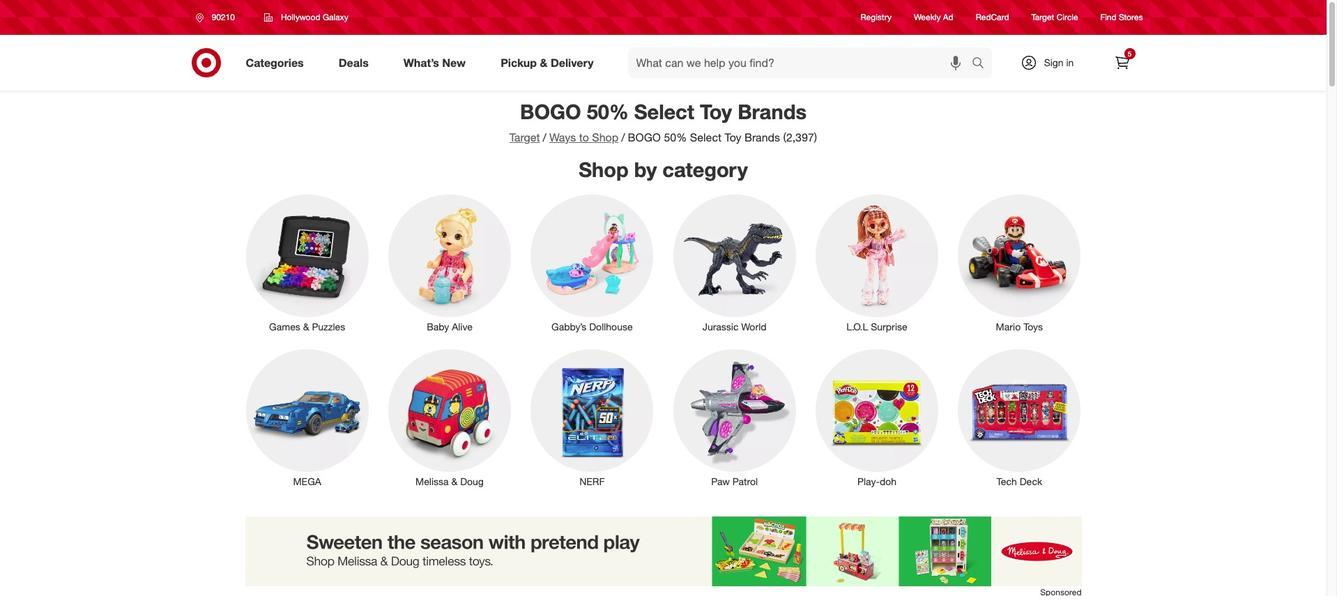 Task type: vqa. For each thing, say whether or not it's contained in the screenshot.
rightmost on
no



Task type: locate. For each thing, give the bounding box(es) containing it.
brands left (2,397)
[[745, 130, 780, 144]]

target circle
[[1032, 12, 1078, 23]]

advertisement region
[[245, 517, 1082, 587]]

dollhouse
[[589, 321, 633, 333]]

target left circle at the right top of the page
[[1032, 12, 1055, 23]]

play-
[[858, 476, 880, 488]]

1 vertical spatial target
[[510, 130, 540, 144]]

sign in link
[[1009, 47, 1096, 78]]

tech deck link
[[948, 347, 1091, 489]]

0 vertical spatial brands
[[738, 99, 807, 124]]

bogo
[[520, 99, 581, 124], [628, 130, 661, 144]]

category
[[663, 157, 748, 182]]

delivery
[[551, 55, 594, 69]]

50% up shop by category
[[664, 130, 687, 144]]

0 vertical spatial shop
[[592, 130, 619, 144]]

patrol
[[733, 476, 758, 488]]

target inside bogo 50% select toy brands target / ways to shop / bogo 50% select toy brands (2,397)
[[510, 130, 540, 144]]

0 vertical spatial &
[[540, 55, 548, 69]]

what's new
[[404, 55, 466, 69]]

1 vertical spatial &
[[303, 321, 309, 333]]

baby alive
[[427, 321, 473, 333]]

0 horizontal spatial 50%
[[587, 99, 629, 124]]

/
[[543, 130, 547, 144], [621, 130, 625, 144]]

1 horizontal spatial /
[[621, 130, 625, 144]]

find stores link
[[1101, 11, 1143, 23]]

& right games
[[303, 321, 309, 333]]

melissa & doug link
[[379, 347, 521, 489]]

0 vertical spatial target
[[1032, 12, 1055, 23]]

/ right to
[[621, 130, 625, 144]]

shop
[[592, 130, 619, 144], [579, 157, 629, 182]]

(2,397)
[[783, 130, 817, 144]]

games
[[269, 321, 300, 333]]

bogo up by
[[628, 130, 661, 144]]

mega link
[[236, 347, 379, 489]]

1 horizontal spatial 50%
[[664, 130, 687, 144]]

50% up to
[[587, 99, 629, 124]]

0 horizontal spatial target
[[510, 130, 540, 144]]

& for pickup
[[540, 55, 548, 69]]

50%
[[587, 99, 629, 124], [664, 130, 687, 144]]

0 horizontal spatial /
[[543, 130, 547, 144]]

5
[[1128, 50, 1132, 58]]

0 vertical spatial bogo
[[520, 99, 581, 124]]

2 horizontal spatial &
[[540, 55, 548, 69]]

baby alive link
[[379, 192, 521, 334]]

90210
[[212, 12, 235, 22]]

brands
[[738, 99, 807, 124], [745, 130, 780, 144]]

90210 button
[[187, 5, 250, 30]]

pickup
[[501, 55, 537, 69]]

What can we help you find? suggestions appear below search field
[[628, 47, 975, 78]]

target left 'ways'
[[510, 130, 540, 144]]

l.o.l
[[847, 321, 868, 333]]

target
[[1032, 12, 1055, 23], [510, 130, 540, 144]]

& right pickup
[[540, 55, 548, 69]]

0 horizontal spatial &
[[303, 321, 309, 333]]

target circle link
[[1032, 11, 1078, 23]]

target inside "link"
[[1032, 12, 1055, 23]]

2 vertical spatial &
[[451, 476, 458, 488]]

/ left 'ways'
[[543, 130, 547, 144]]

& left doug
[[451, 476, 458, 488]]

what's
[[404, 55, 439, 69]]

1 horizontal spatial target
[[1032, 12, 1055, 23]]

mario
[[996, 321, 1021, 333]]

sign in
[[1044, 56, 1074, 68]]

bogo up 'ways'
[[520, 99, 581, 124]]

nerf link
[[521, 347, 663, 489]]

select up category
[[690, 130, 722, 144]]

0 vertical spatial select
[[634, 99, 694, 124]]

0 vertical spatial 50%
[[587, 99, 629, 124]]

select up shop by category
[[634, 99, 694, 124]]

mario toys
[[996, 321, 1043, 333]]

1 vertical spatial toy
[[725, 130, 742, 144]]

toy
[[700, 99, 732, 124], [725, 130, 742, 144]]

jurassic world
[[703, 321, 767, 333]]

1 vertical spatial bogo
[[628, 130, 661, 144]]

& for games
[[303, 321, 309, 333]]

1 horizontal spatial &
[[451, 476, 458, 488]]

ways to shop link
[[549, 130, 619, 144]]

by
[[634, 157, 657, 182]]

brands up (2,397)
[[738, 99, 807, 124]]

puzzles
[[312, 321, 345, 333]]

shop right to
[[592, 130, 619, 144]]

hollywood galaxy
[[281, 12, 349, 22]]

&
[[540, 55, 548, 69], [303, 321, 309, 333], [451, 476, 458, 488]]

paw patrol link
[[663, 347, 806, 489]]

0 horizontal spatial bogo
[[520, 99, 581, 124]]

gabby's
[[552, 321, 587, 333]]

paw patrol
[[711, 476, 758, 488]]

categories link
[[234, 47, 321, 78]]

nerf
[[580, 476, 605, 488]]

select
[[634, 99, 694, 124], [690, 130, 722, 144]]

sign
[[1044, 56, 1064, 68]]

shop down to
[[579, 157, 629, 182]]



Task type: describe. For each thing, give the bounding box(es) containing it.
baby
[[427, 321, 449, 333]]

l.o.l surprise link
[[806, 192, 948, 334]]

& for melissa
[[451, 476, 458, 488]]

redcard link
[[976, 11, 1009, 23]]

pickup & delivery link
[[489, 47, 611, 78]]

1 vertical spatial select
[[690, 130, 722, 144]]

alive
[[452, 321, 473, 333]]

bogo 50% select toy brands target / ways to shop / bogo 50% select toy brands (2,397)
[[510, 99, 817, 144]]

world
[[741, 321, 767, 333]]

ways
[[549, 130, 576, 144]]

deals link
[[327, 47, 386, 78]]

melissa
[[416, 476, 449, 488]]

gabby's dollhouse
[[552, 321, 633, 333]]

mega
[[293, 476, 321, 488]]

toys
[[1024, 321, 1043, 333]]

shop by category
[[579, 157, 748, 182]]

play-doh
[[858, 476, 897, 488]]

tech
[[997, 476, 1017, 488]]

1 / from the left
[[543, 130, 547, 144]]

hollywood
[[281, 12, 320, 22]]

find
[[1101, 12, 1117, 23]]

games & puzzles link
[[236, 192, 379, 334]]

pickup & delivery
[[501, 55, 594, 69]]

weekly ad
[[914, 12, 954, 23]]

1 vertical spatial shop
[[579, 157, 629, 182]]

tech deck
[[997, 476, 1043, 488]]

mario toys link
[[948, 192, 1091, 334]]

1 horizontal spatial bogo
[[628, 130, 661, 144]]

play-doh link
[[806, 347, 948, 489]]

paw
[[711, 476, 730, 488]]

weekly ad link
[[914, 11, 954, 23]]

5 link
[[1107, 47, 1138, 78]]

deck
[[1020, 476, 1043, 488]]

registry link
[[861, 11, 892, 23]]

melissa & doug
[[416, 476, 484, 488]]

hollywood galaxy button
[[255, 5, 358, 30]]

surprise
[[871, 321, 908, 333]]

ad
[[943, 12, 954, 23]]

find stores
[[1101, 12, 1143, 23]]

2 / from the left
[[621, 130, 625, 144]]

1 vertical spatial brands
[[745, 130, 780, 144]]

target link
[[510, 130, 540, 144]]

jurassic
[[703, 321, 739, 333]]

1 vertical spatial 50%
[[664, 130, 687, 144]]

stores
[[1119, 12, 1143, 23]]

doh
[[880, 476, 897, 488]]

circle
[[1057, 12, 1078, 23]]

gabby's dollhouse link
[[521, 192, 663, 334]]

l.o.l surprise
[[847, 321, 908, 333]]

weekly
[[914, 12, 941, 23]]

doug
[[460, 476, 484, 488]]

redcard
[[976, 12, 1009, 23]]

categories
[[246, 55, 304, 69]]

shop inside bogo 50% select toy brands target / ways to shop / bogo 50% select toy brands (2,397)
[[592, 130, 619, 144]]

what's new link
[[392, 47, 483, 78]]

in
[[1066, 56, 1074, 68]]

jurassic world link
[[663, 192, 806, 334]]

search button
[[965, 47, 999, 81]]

0 vertical spatial toy
[[700, 99, 732, 124]]

deals
[[339, 55, 369, 69]]

games & puzzles
[[269, 321, 345, 333]]

galaxy
[[323, 12, 349, 22]]

registry
[[861, 12, 892, 23]]

new
[[442, 55, 466, 69]]

search
[[965, 57, 999, 71]]

to
[[579, 130, 589, 144]]



